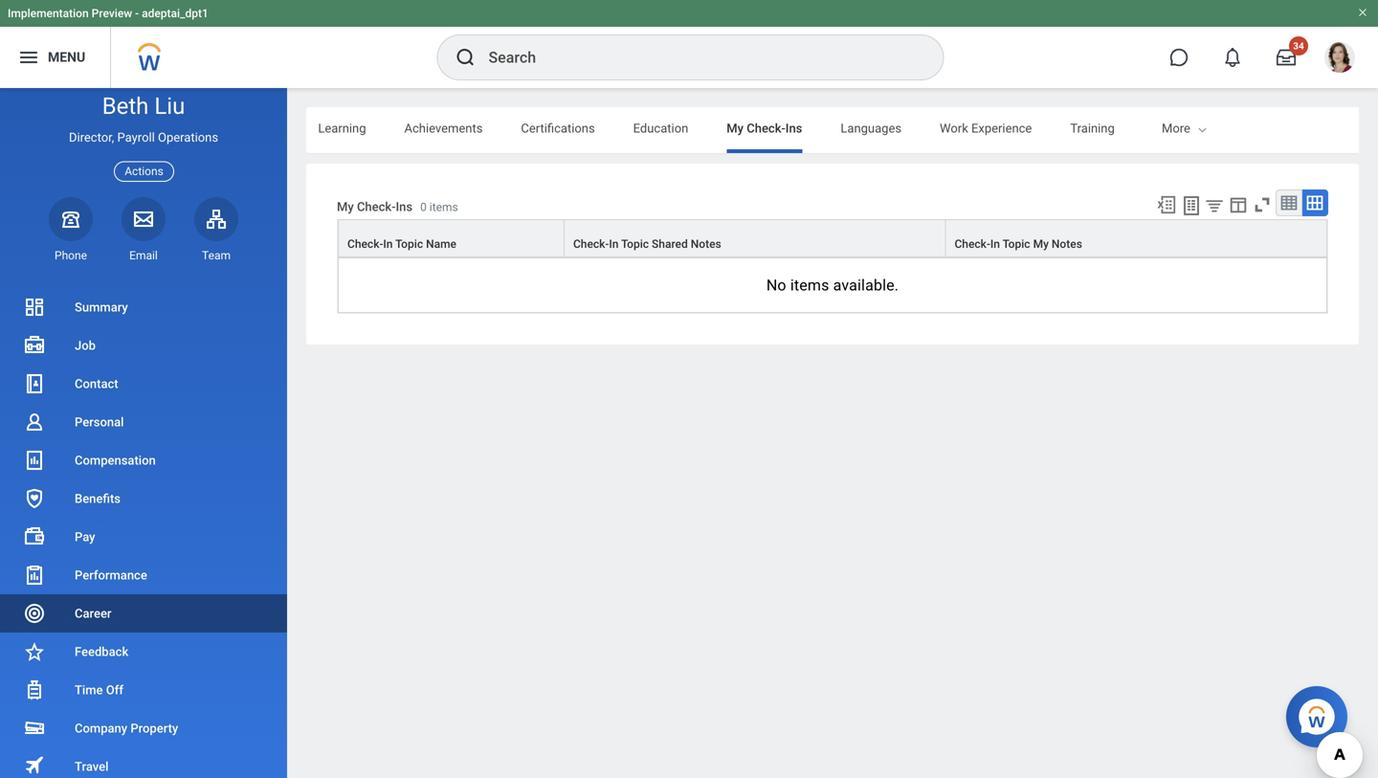 Task type: describe. For each thing, give the bounding box(es) containing it.
mail image
[[132, 207, 155, 230]]

1 horizontal spatial items
[[790, 276, 829, 294]]

name
[[426, 237, 456, 251]]

benefits link
[[0, 479, 287, 518]]

notes for check-in topic shared notes
[[691, 237, 721, 251]]

compensation image
[[23, 449, 46, 472]]

career
[[75, 606, 111, 621]]

check-in topic shared notes
[[573, 237, 721, 251]]

in for my
[[990, 237, 1000, 251]]

company property image
[[23, 717, 46, 740]]

email
[[129, 249, 158, 262]]

work
[[940, 121, 968, 135]]

check- for check-in topic shared notes
[[573, 237, 609, 251]]

menu button
[[0, 27, 110, 88]]

performance link
[[0, 556, 287, 594]]

close environment banner image
[[1357, 7, 1368, 18]]

profile logan mcneil image
[[1324, 42, 1355, 77]]

summary
[[75, 300, 128, 314]]

check- for check-in topic my notes
[[955, 237, 990, 251]]

select to filter grid data image
[[1204, 195, 1225, 215]]

my check-ins
[[727, 121, 802, 135]]

ins for my check-ins
[[785, 121, 802, 135]]

items inside my check-ins 0 items
[[429, 200, 458, 214]]

job image
[[23, 334, 46, 357]]

pay
[[75, 530, 95, 544]]

notifications large image
[[1223, 48, 1242, 67]]

compensation
[[75, 453, 156, 467]]

my check-ins 0 items
[[337, 199, 458, 214]]

search image
[[454, 46, 477, 69]]

feedback link
[[0, 633, 287, 671]]

menu
[[48, 49, 85, 65]]

no items available.
[[766, 276, 899, 294]]

compensation link
[[0, 441, 287, 479]]

topic for name
[[395, 237, 423, 251]]

company property
[[75, 721, 178, 735]]

personal
[[75, 415, 124, 429]]

property
[[130, 721, 178, 735]]

check-in topic name
[[347, 237, 456, 251]]

my for my check-ins
[[727, 121, 744, 135]]

ins for my check-ins 0 items
[[396, 199, 413, 214]]

click to view/edit grid preferences image
[[1228, 194, 1249, 215]]

travel link
[[0, 747, 287, 778]]

phone image
[[57, 207, 84, 230]]

company property link
[[0, 709, 287, 747]]

travel
[[75, 759, 109, 774]]

shared
[[652, 237, 688, 251]]

notes for check-in topic my notes
[[1052, 237, 1082, 251]]

check-in topic shared notes button
[[565, 220, 945, 257]]

contact image
[[23, 372, 46, 395]]

34 button
[[1265, 36, 1308, 78]]

director, payroll operations
[[69, 130, 218, 145]]

benefits
[[75, 491, 121, 506]]

travel image
[[23, 754, 46, 777]]

row containing check-in topic name
[[338, 219, 1327, 258]]

my inside popup button
[[1033, 237, 1049, 251]]

training
[[1070, 121, 1115, 135]]

no
[[766, 276, 786, 294]]

beth
[[102, 92, 149, 120]]

check-in topic my notes button
[[946, 220, 1326, 257]]

personal link
[[0, 403, 287, 441]]

34
[[1293, 40, 1304, 52]]

operations
[[158, 130, 218, 145]]

beth liu
[[102, 92, 185, 120]]

feedback
[[75, 645, 128, 659]]

director,
[[69, 130, 114, 145]]

check-in topic my notes
[[955, 237, 1082, 251]]

feedback image
[[23, 640, 46, 663]]

experience
[[971, 121, 1032, 135]]

view team image
[[205, 207, 228, 230]]

job link
[[0, 326, 287, 365]]

topic for my
[[1003, 237, 1030, 251]]

table image
[[1279, 193, 1299, 212]]

implementation
[[8, 7, 89, 20]]

inbox large image
[[1277, 48, 1296, 67]]

implementation preview -   adeptai_dpt1
[[8, 7, 208, 20]]



Task type: vqa. For each thing, say whether or not it's contained in the screenshot.
topmost folder open Icon
no



Task type: locate. For each thing, give the bounding box(es) containing it.
0 horizontal spatial items
[[429, 200, 458, 214]]

notes inside popup button
[[1052, 237, 1082, 251]]

navigation pane region
[[0, 88, 287, 778]]

actions button
[[114, 161, 174, 182]]

1 notes from the left
[[691, 237, 721, 251]]

0 horizontal spatial my
[[337, 199, 354, 214]]

job
[[75, 338, 96, 353]]

education
[[633, 121, 688, 135]]

1 in from the left
[[383, 237, 393, 251]]

tab list containing learning
[[0, 107, 1115, 153]]

items right no at the top
[[790, 276, 829, 294]]

in for shared
[[609, 237, 619, 251]]

phone button
[[49, 197, 93, 263]]

0 horizontal spatial topic
[[395, 237, 423, 251]]

more
[[1162, 121, 1190, 135]]

-
[[135, 7, 139, 20]]

2 vertical spatial my
[[1033, 237, 1049, 251]]

performance
[[75, 568, 147, 582]]

check- inside check-in topic my notes popup button
[[955, 237, 990, 251]]

time off
[[75, 683, 123, 697]]

in
[[383, 237, 393, 251], [609, 237, 619, 251], [990, 237, 1000, 251]]

contact
[[75, 377, 118, 391]]

ins left "0"
[[396, 199, 413, 214]]

ins inside tab list
[[785, 121, 802, 135]]

team beth liu element
[[194, 248, 238, 263]]

tab list
[[0, 107, 1115, 153]]

1 horizontal spatial in
[[609, 237, 619, 251]]

1 topic from the left
[[395, 237, 423, 251]]

phone
[[55, 249, 87, 262]]

2 horizontal spatial in
[[990, 237, 1000, 251]]

2 horizontal spatial topic
[[1003, 237, 1030, 251]]

3 topic from the left
[[1003, 237, 1030, 251]]

payroll
[[117, 130, 155, 145]]

performance image
[[23, 564, 46, 587]]

ins
[[785, 121, 802, 135], [396, 199, 413, 214]]

items right "0"
[[429, 200, 458, 214]]

topic
[[395, 237, 423, 251], [621, 237, 649, 251], [1003, 237, 1030, 251]]

notes
[[691, 237, 721, 251], [1052, 237, 1082, 251]]

1 vertical spatial items
[[790, 276, 829, 294]]

time
[[75, 683, 103, 697]]

fullscreen image
[[1252, 194, 1273, 215]]

pay link
[[0, 518, 287, 556]]

0
[[420, 200, 427, 214]]

check- inside "check-in topic name" popup button
[[347, 237, 383, 251]]

check- for check-in topic name
[[347, 237, 383, 251]]

time off image
[[23, 678, 46, 701]]

team
[[202, 249, 231, 262]]

ins left languages
[[785, 121, 802, 135]]

expand table image
[[1305, 193, 1324, 212]]

benefits image
[[23, 487, 46, 510]]

company
[[75, 721, 127, 735]]

actions
[[125, 165, 163, 178]]

preview
[[92, 7, 132, 20]]

in for name
[[383, 237, 393, 251]]

2 topic from the left
[[621, 237, 649, 251]]

1 horizontal spatial my
[[727, 121, 744, 135]]

topic inside popup button
[[621, 237, 649, 251]]

toolbar
[[1147, 189, 1328, 219]]

summary link
[[0, 288, 287, 326]]

available.
[[833, 276, 899, 294]]

0 horizontal spatial notes
[[691, 237, 721, 251]]

adeptai_dpt1
[[142, 7, 208, 20]]

achievements
[[404, 121, 483, 135]]

3 in from the left
[[990, 237, 1000, 251]]

check-
[[747, 121, 785, 135], [357, 199, 396, 214], [347, 237, 383, 251], [573, 237, 609, 251], [955, 237, 990, 251]]

export to worksheets image
[[1180, 194, 1203, 217]]

0 horizontal spatial ins
[[396, 199, 413, 214]]

0 horizontal spatial in
[[383, 237, 393, 251]]

notes inside popup button
[[691, 237, 721, 251]]

phone beth liu element
[[49, 248, 93, 263]]

0 vertical spatial my
[[727, 121, 744, 135]]

Search Workday  search field
[[489, 36, 904, 78]]

justify image
[[17, 46, 40, 69]]

export to excel image
[[1156, 194, 1177, 215]]

2 in from the left
[[609, 237, 619, 251]]

liu
[[154, 92, 185, 120]]

in inside popup button
[[609, 237, 619, 251]]

off
[[106, 683, 123, 697]]

check-in topic name button
[[339, 220, 564, 257]]

1 horizontal spatial ins
[[785, 121, 802, 135]]

1 horizontal spatial notes
[[1052, 237, 1082, 251]]

row
[[338, 219, 1327, 258]]

work experience
[[940, 121, 1032, 135]]

list containing summary
[[0, 288, 287, 778]]

learning
[[318, 121, 366, 135]]

pay image
[[23, 525, 46, 548]]

team link
[[194, 197, 238, 263]]

list
[[0, 288, 287, 778]]

1 horizontal spatial topic
[[621, 237, 649, 251]]

time off link
[[0, 671, 287, 709]]

my
[[727, 121, 744, 135], [337, 199, 354, 214], [1033, 237, 1049, 251]]

career image
[[23, 602, 46, 625]]

2 horizontal spatial my
[[1033, 237, 1049, 251]]

2 notes from the left
[[1052, 237, 1082, 251]]

check- inside tab list
[[747, 121, 785, 135]]

my for my check-ins 0 items
[[337, 199, 354, 214]]

topic for shared
[[621, 237, 649, 251]]

my inside tab list
[[727, 121, 744, 135]]

contact link
[[0, 365, 287, 403]]

certifications
[[521, 121, 595, 135]]

menu banner
[[0, 0, 1378, 88]]

1 vertical spatial my
[[337, 199, 354, 214]]

0 vertical spatial items
[[429, 200, 458, 214]]

0 vertical spatial ins
[[785, 121, 802, 135]]

check- inside check-in topic shared notes popup button
[[573, 237, 609, 251]]

1 vertical spatial ins
[[396, 199, 413, 214]]

email button
[[122, 197, 166, 263]]

languages
[[841, 121, 902, 135]]

items
[[429, 200, 458, 214], [790, 276, 829, 294]]

summary image
[[23, 296, 46, 319]]

career link
[[0, 594, 287, 633]]

personal image
[[23, 411, 46, 434]]

email beth liu element
[[122, 248, 166, 263]]



